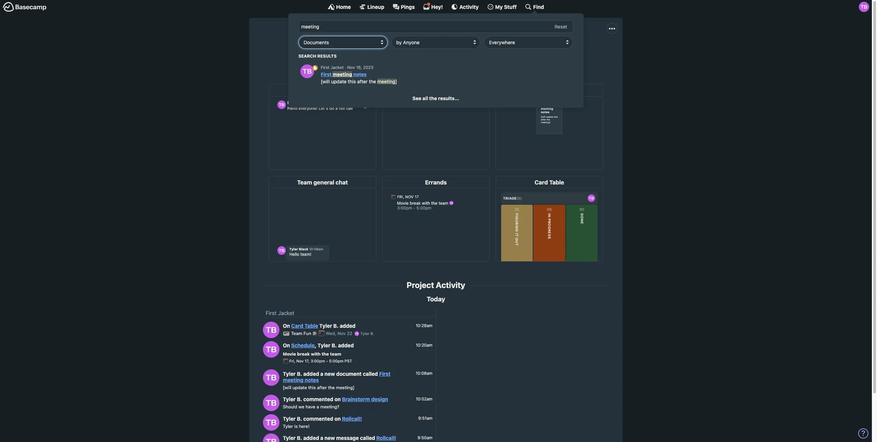 Task type: locate. For each thing, give the bounding box(es) containing it.
0 horizontal spatial meeting
[[283, 377, 304, 384]]

after down nov 16, 2023 element
[[358, 79, 368, 85]]

commented for brainstorm design
[[304, 397, 334, 403]]

notes
[[354, 72, 367, 77], [305, 377, 319, 384]]

tyler right ','
[[318, 343, 331, 349]]

rollcall! link
[[342, 416, 362, 422], [377, 436, 397, 442]]

colors! right 'lot'
[[546, 47, 563, 53]]

0 vertical spatial nov
[[348, 65, 355, 70]]

with
[[311, 352, 321, 357]]

1 horizontal spatial colors!
[[546, 47, 563, 53]]

2 vertical spatial meeting
[[283, 377, 304, 384]]

my stuff button
[[487, 3, 517, 10]]

after down tyler b. added a new document called
[[317, 385, 327, 391]]

2 vertical spatial nov
[[297, 359, 304, 364]]

0 vertical spatial new
[[325, 371, 335, 377]]

on up "movie"
[[283, 343, 290, 349]]

0 vertical spatial tyler black image
[[263, 370, 280, 386]]

3 tyler black image from the top
[[263, 415, 280, 431]]

b. up team
[[332, 343, 337, 349]]

1 commented from the top
[[304, 397, 334, 403]]

0 vertical spatial rollcall!
[[342, 416, 362, 422]]

0 horizontal spatial notes
[[305, 377, 319, 384]]

called right the document
[[363, 371, 378, 377]]

commented down the should we have a meeting?
[[304, 416, 334, 422]]

0 horizontal spatial rollcall!
[[342, 416, 362, 422]]

1 vertical spatial rollcall! link
[[377, 436, 397, 442]]

1 on from the top
[[335, 397, 341, 403]]

0 vertical spatial this
[[348, 79, 356, 85]]

tyler black image
[[860, 2, 870, 12], [301, 65, 314, 78], [263, 322, 280, 339], [355, 332, 359, 337], [263, 342, 280, 358], [263, 434, 280, 443]]

and right strips
[[494, 47, 503, 53]]

called right message
[[360, 436, 375, 442]]

[will down 'results' at left
[[321, 79, 330, 85]]

this down nov 16, 2023 element
[[348, 79, 356, 85]]

colors!
[[505, 47, 521, 53], [546, 47, 563, 53]]

nov left the 22
[[338, 331, 346, 337]]

meeting?
[[321, 405, 340, 410]]

b. up wed, nov 22
[[334, 323, 339, 330]]

0 horizontal spatial [will
[[283, 385, 291, 391]]

project
[[407, 281, 434, 290]]

activity up today
[[436, 281, 466, 290]]

the up -
[[322, 352, 329, 357]]

notes inside first jacket · nov 16, 2023 first meeting notes [will update this after the meeting ]
[[354, 72, 367, 77]]

0 horizontal spatial of
[[377, 47, 382, 53]]

activity inside "main" element
[[460, 4, 479, 10]]

hey! button
[[423, 2, 443, 10]]

[will up should
[[283, 385, 291, 391]]

1 vertical spatial tyler black image
[[263, 396, 280, 412]]

b. for tyler b.
[[371, 332, 375, 336]]

am
[[422, 47, 430, 53]]

1 vertical spatial activity
[[436, 281, 466, 290]]

0 vertical spatial a
[[321, 371, 324, 377]]

2023
[[364, 65, 374, 70]]

tyler for tyler b. commented on rollcall!
[[283, 416, 296, 422]]

1 vertical spatial update
[[293, 385, 307, 391]]

first for first jacket
[[266, 311, 277, 317]]

lineup link
[[359, 3, 385, 10]]

1 vertical spatial commented
[[304, 416, 334, 422]]

see all the results… link
[[413, 95, 460, 101]]

b. for tyler b. added a new message called rollcall!
[[297, 436, 302, 442]]

meeting
[[333, 72, 353, 77], [378, 79, 396, 85], [283, 377, 304, 384]]

should we have a meeting?
[[283, 405, 340, 410]]

wed, nov 22
[[326, 331, 354, 337]]

new for document
[[325, 371, 335, 377]]

activity
[[460, 4, 479, 10], [436, 281, 466, 290]]

2 on from the top
[[335, 416, 341, 422]]

card
[[291, 323, 304, 330]]

brainstorm
[[342, 397, 370, 403]]

meeting]
[[336, 385, 355, 391]]

update
[[331, 79, 347, 85], [293, 385, 307, 391]]

0 horizontal spatial colors!
[[505, 47, 521, 53]]

tyler b. added a new document called
[[283, 371, 379, 377]]

should
[[283, 405, 297, 410]]

nov 16, 2023 element
[[348, 65, 374, 70]]

message
[[336, 436, 359, 442]]

[will
[[321, 79, 330, 85], [283, 385, 291, 391]]

wed,
[[326, 331, 337, 337]]

1 horizontal spatial this
[[348, 79, 356, 85]]

Search for… search field
[[299, 20, 574, 33]]

1 horizontal spatial [will
[[321, 79, 330, 85]]

0 horizontal spatial rollcall! link
[[342, 416, 362, 422]]

on up meeting?
[[335, 397, 341, 403]]

0 vertical spatial jacket
[[432, 32, 466, 45]]

1 vertical spatial a
[[317, 405, 319, 410]]

update up we
[[293, 385, 307, 391]]

tyler up wed,
[[320, 323, 332, 330]]

results
[[318, 53, 337, 59]]

called
[[363, 371, 378, 377], [360, 436, 375, 442]]

and
[[468, 47, 477, 53], [494, 47, 503, 53]]

the
[[340, 47, 349, 53], [384, 47, 392, 53], [369, 79, 376, 85], [430, 95, 437, 101], [322, 352, 329, 357], [328, 385, 335, 391]]

1 horizontal spatial rollcall! link
[[377, 436, 397, 442]]

b. up tyler is here!
[[297, 416, 302, 422]]

0 vertical spatial commented
[[304, 397, 334, 403]]

2 horizontal spatial meeting
[[378, 79, 396, 85]]

2 of from the left
[[539, 47, 544, 53]]

1 and from the left
[[468, 47, 477, 53]]

0 horizontal spatial jacket
[[278, 311, 295, 317]]

1 horizontal spatial after
[[358, 79, 368, 85]]

first for first meeting notes
[[379, 371, 391, 377]]

today
[[427, 296, 445, 303]]

the down 2023 on the top of the page
[[369, 79, 376, 85]]

activity left my
[[460, 4, 479, 10]]

1 horizontal spatial notes
[[354, 72, 367, 77]]

None reset field
[[552, 22, 571, 31]]

jacket for first jacket
[[278, 311, 295, 317]]

2 on from the top
[[283, 343, 290, 349]]

commented up the should we have a meeting?
[[304, 397, 334, 403]]

0 vertical spatial notes
[[354, 72, 367, 77]]

b. down break
[[297, 371, 302, 377]]

b. right the 22
[[371, 332, 375, 336]]

0 horizontal spatial and
[[468, 47, 477, 53]]

1 vertical spatial called
[[360, 436, 375, 442]]

[will update this after the meeting]
[[283, 385, 355, 391]]

rollcall! link for tyler b. added a new message called
[[377, 436, 397, 442]]

0 vertical spatial [will
[[321, 79, 330, 85]]

0 vertical spatial on
[[335, 397, 341, 403]]

0 vertical spatial after
[[358, 79, 368, 85]]

tyler
[[320, 323, 332, 330], [361, 332, 370, 336], [318, 343, 331, 349], [283, 371, 296, 377], [283, 397, 296, 403], [283, 416, 296, 422], [283, 424, 293, 430], [283, 436, 296, 442]]

first for first jacket · nov 16, 2023 first meeting notes [will update this after the meeting ]
[[321, 65, 330, 70]]

find
[[534, 4, 544, 10]]

of right 'lot'
[[539, 47, 544, 53]]

this
[[348, 79, 356, 85], [308, 385, 316, 391]]

added down 17,
[[304, 371, 319, 377]]

on down meeting?
[[335, 416, 341, 422]]

b. for tyler b. added a new document called
[[297, 371, 302, 377]]

1 vertical spatial on
[[283, 343, 290, 349]]

1 vertical spatial this
[[308, 385, 316, 391]]

0 vertical spatial meeting
[[333, 72, 353, 77]]

9:50am
[[418, 436, 433, 441]]

added up the 22
[[340, 323, 356, 330]]

2 vertical spatial a
[[321, 436, 324, 442]]

pst
[[345, 359, 352, 364]]

1 horizontal spatial nov
[[338, 331, 346, 337]]

2 horizontal spatial nov
[[348, 65, 355, 70]]

2 vertical spatial jacket
[[278, 311, 295, 317]]

10:28am element
[[416, 324, 433, 329]]

0 vertical spatial update
[[331, 79, 347, 85]]

tyler black image for tyler b. commented on rollcall!
[[263, 415, 280, 431]]

on left card
[[283, 323, 290, 330]]

0 vertical spatial called
[[363, 371, 378, 377]]

find button
[[525, 3, 544, 10]]

b. down tyler is here!
[[297, 436, 302, 442]]

1 vertical spatial jacket
[[331, 65, 344, 70]]

tyler up should
[[283, 397, 296, 403]]

first jacket let's create the first jacket of the company! i am thinking rabits and strips and colors! a lot of colors!
[[310, 32, 563, 53]]

tyler up the is
[[283, 416, 296, 422]]

see
[[413, 95, 422, 101]]

1 horizontal spatial jacket
[[331, 65, 344, 70]]

16,
[[357, 65, 362, 70]]

1 vertical spatial meeting
[[378, 79, 396, 85]]

first inside the "first jacket let's create the first jacket of the company! i am thinking rabits and strips and colors! a lot of colors!"
[[406, 32, 429, 45]]

tyler right the 22
[[361, 332, 370, 336]]

first inside the "first meeting notes"
[[379, 371, 391, 377]]

tyler b. commented on rollcall!
[[283, 416, 362, 422]]

the left first at the top left of the page
[[340, 47, 349, 53]]

new down -
[[325, 371, 335, 377]]

for search image
[[313, 65, 318, 71]]

0 vertical spatial activity
[[460, 4, 479, 10]]

nov right ·
[[348, 65, 355, 70]]

of right 'jacket'
[[377, 47, 382, 53]]

b.
[[334, 323, 339, 330], [371, 332, 375, 336], [332, 343, 337, 349], [297, 371, 302, 377], [297, 397, 302, 403], [297, 416, 302, 422], [297, 436, 302, 442]]

first
[[406, 32, 429, 45], [321, 65, 330, 70], [321, 72, 332, 77], [266, 311, 277, 317], [379, 371, 391, 377]]

new for message
[[325, 436, 335, 442]]

colors! left a
[[505, 47, 521, 53]]

1 vertical spatial nov
[[338, 331, 346, 337]]

10:08am element
[[416, 371, 433, 377]]

1 vertical spatial on
[[335, 416, 341, 422]]

project activity
[[407, 281, 466, 290]]

added
[[340, 323, 356, 330], [338, 343, 354, 349], [304, 371, 319, 377], [304, 436, 319, 442]]

lineup
[[368, 4, 385, 10]]

1 horizontal spatial and
[[494, 47, 503, 53]]

nov
[[348, 65, 355, 70], [338, 331, 346, 337], [297, 359, 304, 364]]

jacket inside the "first jacket let's create the first jacket of the company! i am thinking rabits and strips and colors! a lot of colors!"
[[432, 32, 466, 45]]

0 horizontal spatial update
[[293, 385, 307, 391]]

2 commented from the top
[[304, 416, 334, 422]]

9:51am element
[[419, 416, 433, 422]]

tyler down the is
[[283, 436, 296, 442]]

pings button
[[393, 3, 415, 10]]

jacket left ·
[[331, 65, 344, 70]]

switch accounts image
[[3, 2, 47, 12]]

tyler black image
[[263, 370, 280, 386], [263, 396, 280, 412], [263, 415, 280, 431]]

0 vertical spatial on
[[283, 323, 290, 330]]

1 horizontal spatial of
[[539, 47, 544, 53]]

b. for tyler b. commented on rollcall!
[[297, 416, 302, 422]]

1 vertical spatial new
[[325, 436, 335, 442]]

-
[[326, 359, 328, 364]]

a
[[321, 371, 324, 377], [317, 405, 319, 410], [321, 436, 324, 442]]

of
[[377, 47, 382, 53], [539, 47, 544, 53]]

team fun
[[291, 331, 313, 337]]

card table link
[[291, 323, 318, 330]]

2 vertical spatial tyler black image
[[263, 415, 280, 431]]

and left strips
[[468, 47, 477, 53]]

1 vertical spatial rollcall!
[[377, 436, 397, 442]]

new left message
[[325, 436, 335, 442]]

jacket
[[432, 32, 466, 45], [331, 65, 344, 70], [278, 311, 295, 317]]

a down 3:00pm
[[321, 371, 324, 377]]

1 on from the top
[[283, 323, 290, 330]]

first
[[350, 47, 360, 53]]

on
[[283, 323, 290, 330], [283, 343, 290, 349]]

pings
[[401, 4, 415, 10]]

2 horizontal spatial jacket
[[432, 32, 466, 45]]

tyler down fri,
[[283, 371, 296, 377]]

this up the should we have a meeting?
[[308, 385, 316, 391]]

on
[[335, 397, 341, 403], [335, 416, 341, 422]]

team
[[291, 331, 303, 337]]

3:00pm
[[311, 359, 325, 364]]

1 vertical spatial notes
[[305, 377, 319, 384]]

tyler left the is
[[283, 424, 293, 430]]

jacket inside first jacket · nov 16, 2023 first meeting notes [will update this after the meeting ]
[[331, 65, 344, 70]]

schedule
[[291, 343, 315, 349]]

1 horizontal spatial update
[[331, 79, 347, 85]]

0 vertical spatial rollcall! link
[[342, 416, 362, 422]]

a
[[523, 47, 526, 53]]

nov left 17,
[[297, 359, 304, 364]]

jacket up card
[[278, 311, 295, 317]]

update down ·
[[331, 79, 347, 85]]

1 vertical spatial after
[[317, 385, 327, 391]]

2 new from the top
[[325, 436, 335, 442]]

b. up we
[[297, 397, 302, 403]]

]
[[396, 79, 398, 85]]

activity link
[[452, 3, 479, 10]]

lot
[[528, 47, 538, 53]]

jacket up the thinking
[[432, 32, 466, 45]]

a right have in the left of the page
[[317, 405, 319, 410]]

notes up [will update this after the meeting]
[[305, 377, 319, 384]]

movie break with the team fri, nov 17, 3:00pm -     5:00pm pst
[[283, 352, 352, 364]]

5:00pm
[[329, 359, 344, 364]]

company!
[[393, 47, 418, 53]]

notes down nov 16, 2023 element
[[354, 72, 367, 77]]

2 tyler black image from the top
[[263, 396, 280, 412]]

tyler for tyler b. added a new document called
[[283, 371, 296, 377]]

rollcall! link for tyler b. commented on
[[342, 416, 362, 422]]

a down tyler b. commented on rollcall!
[[321, 436, 324, 442]]

0 horizontal spatial nov
[[297, 359, 304, 364]]

after inside first jacket · nov 16, 2023 first meeting notes [will update this after the meeting ]
[[358, 79, 368, 85]]

movie break with the team link
[[283, 352, 342, 357]]

1 new from the top
[[325, 371, 335, 377]]



Task type: describe. For each thing, give the bounding box(es) containing it.
10:02am element
[[416, 397, 433, 402]]

on for on card table tyler b. added
[[283, 323, 290, 330]]

document
[[336, 371, 362, 377]]

[will inside first jacket · nov 16, 2023 first meeting notes [will update this after the meeting ]
[[321, 79, 330, 85]]

2 and from the left
[[494, 47, 503, 53]]

tyler b. added a new message called rollcall!
[[283, 436, 397, 442]]

table
[[305, 323, 318, 330]]

this inside first jacket · nov 16, 2023 first meeting notes [will update this after the meeting ]
[[348, 79, 356, 85]]

schedule link
[[291, 343, 315, 349]]

10:28am
[[416, 324, 433, 329]]

·
[[345, 65, 347, 70]]

2 colors! from the left
[[546, 47, 563, 53]]

have
[[306, 405, 316, 410]]

movie
[[283, 352, 296, 357]]

called for document
[[363, 371, 378, 377]]

team
[[330, 352, 342, 357]]

tyler is here!
[[283, 424, 310, 430]]

on for rollcall!
[[335, 416, 341, 422]]

strips
[[478, 47, 492, 53]]

tyler b.
[[359, 332, 375, 336]]

the right the all
[[430, 95, 437, 101]]

22
[[347, 331, 353, 337]]

fri,
[[290, 359, 295, 364]]

10:20am element
[[416, 343, 433, 348]]

let's
[[310, 47, 322, 53]]

1 colors! from the left
[[505, 47, 521, 53]]

i
[[419, 47, 421, 53]]

0 horizontal spatial after
[[317, 385, 327, 391]]

main element
[[0, 0, 873, 108]]

a for document
[[321, 371, 324, 377]]

search results
[[299, 53, 337, 59]]

tyler black image for tyler b. commented on brainstorm design
[[263, 396, 280, 412]]

first for first jacket let's create the first jacket of the company! i am thinking rabits and strips and colors! a lot of colors!
[[406, 32, 429, 45]]

commented for rollcall!
[[304, 416, 334, 422]]

added down here!
[[304, 436, 319, 442]]

none reset field inside "main" element
[[552, 22, 571, 31]]

rabits
[[452, 47, 466, 53]]

first jacket · nov 16, 2023 first meeting notes [will update this after the meeting ]
[[321, 65, 398, 85]]

the inside movie break with the team fri, nov 17, 3:00pm -     5:00pm pst
[[322, 352, 329, 357]]

we
[[299, 405, 305, 410]]

0 horizontal spatial this
[[308, 385, 316, 391]]

nov inside movie break with the team fri, nov 17, 3:00pm -     5:00pm pst
[[297, 359, 304, 364]]

break
[[297, 352, 310, 357]]

9:50am element
[[418, 436, 433, 441]]

the inside first jacket · nov 16, 2023 first meeting notes [will update this after the meeting ]
[[369, 79, 376, 85]]

first meeting notes link
[[283, 371, 391, 384]]

on for on schedule ,       tyler b. added
[[283, 343, 290, 349]]

9:51am
[[419, 416, 433, 422]]

10:08am
[[416, 371, 433, 377]]

see all the results…
[[413, 95, 460, 101]]

the down first meeting notes link
[[328, 385, 335, 391]]

notes inside the "first meeting notes"
[[305, 377, 319, 384]]

is
[[295, 424, 298, 430]]

here!
[[299, 424, 310, 430]]

first jacket link
[[266, 311, 295, 317]]

update inside first jacket · nov 16, 2023 first meeting notes [will update this after the meeting ]
[[331, 79, 347, 85]]

tyler b. commented on brainstorm design
[[283, 397, 388, 403]]

1 of from the left
[[377, 47, 382, 53]]

tyler for tyler b. added a new message called rollcall!
[[283, 436, 296, 442]]

,
[[315, 343, 317, 349]]

1 horizontal spatial meeting
[[333, 72, 353, 77]]

17,
[[305, 359, 310, 364]]

my stuff
[[496, 4, 517, 10]]

on for brainstorm
[[335, 397, 341, 403]]

thinking
[[431, 47, 451, 53]]

jacket for first jacket let's create the first jacket of the company! i am thinking rabits and strips and colors! a lot of colors!
[[432, 32, 466, 45]]

a for message
[[321, 436, 324, 442]]

jacket
[[361, 47, 376, 53]]

results…
[[439, 95, 460, 101]]

design
[[372, 397, 388, 403]]

10:02am
[[416, 397, 433, 402]]

meeting inside the "first meeting notes"
[[283, 377, 304, 384]]

brainstorm design link
[[342, 397, 388, 403]]

hey!
[[432, 4, 443, 10]]

b. for tyler b. commented on brainstorm design
[[297, 397, 302, 403]]

the left company!
[[384, 47, 392, 53]]

tyler for tyler b.
[[361, 332, 370, 336]]

tyler for tyler is here!
[[283, 424, 293, 430]]

create
[[323, 47, 339, 53]]

added down the 22
[[338, 343, 354, 349]]

on card table tyler b. added
[[283, 323, 356, 330]]

home
[[336, 4, 351, 10]]

stuff
[[504, 4, 517, 10]]

1 tyler black image from the top
[[263, 370, 280, 386]]

my
[[496, 4, 503, 10]]

search
[[299, 53, 317, 59]]

first meeting notes
[[283, 371, 391, 384]]

10:20am
[[416, 343, 433, 348]]

jacket for first jacket · nov 16, 2023 first meeting notes [will update this after the meeting ]
[[331, 65, 344, 70]]

all
[[423, 95, 429, 101]]

tyler for tyler b. commented on brainstorm design
[[283, 397, 296, 403]]

first jacket
[[266, 311, 295, 317]]

1 horizontal spatial rollcall!
[[377, 436, 397, 442]]

nov inside first jacket · nov 16, 2023 first meeting notes [will update this after the meeting ]
[[348, 65, 355, 70]]

fun
[[304, 331, 311, 337]]

home link
[[328, 3, 351, 10]]

called for message
[[360, 436, 375, 442]]

on schedule ,       tyler b. added
[[283, 343, 354, 349]]

1 vertical spatial [will
[[283, 385, 291, 391]]



Task type: vqa. For each thing, say whether or not it's contained in the screenshot.
NICOLE KATZ 'Icon'
no



